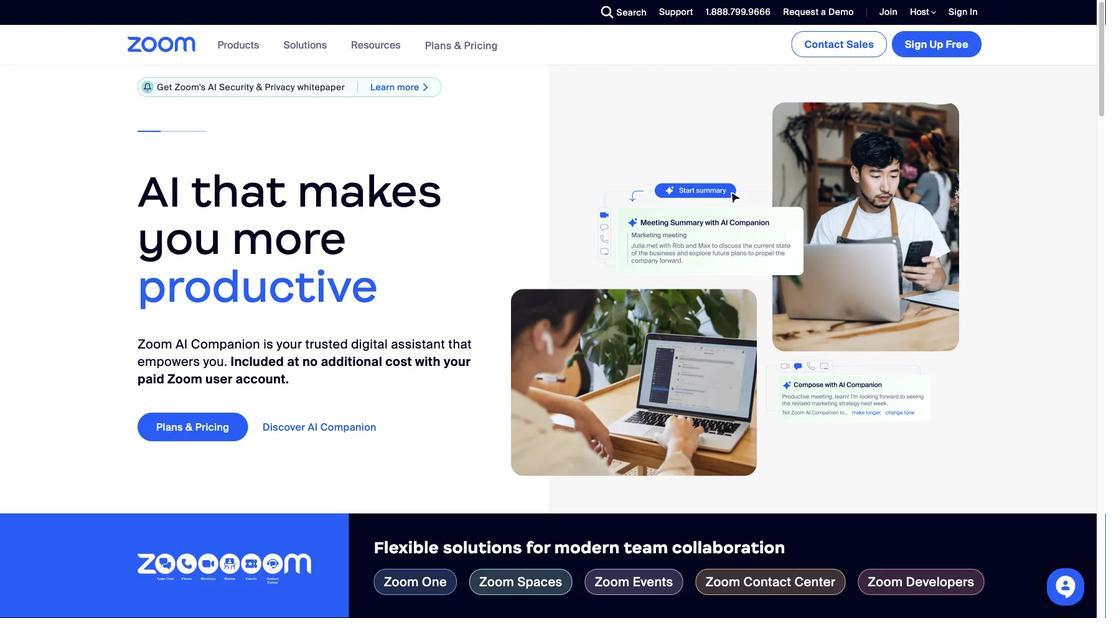 Task type: vqa. For each thing, say whether or not it's contained in the screenshot.
close image
no



Task type: describe. For each thing, give the bounding box(es) containing it.
get
[[157, 81, 172, 93]]

main content containing ai that makes you more
[[0, 25, 1097, 618]]

is
[[263, 336, 273, 352]]

ai inside the ai that makes you more
[[138, 164, 181, 218]]

sign up free
[[905, 38, 969, 51]]

support
[[659, 6, 694, 18]]

zoom for zoom developers
[[868, 574, 903, 590]]

join link up meetings navigation
[[880, 6, 898, 18]]

plans & pricing inside main content
[[156, 421, 229, 434]]

2 vertical spatial &
[[186, 421, 193, 434]]

zoom spaces tab
[[470, 569, 573, 595]]

solutions button
[[284, 25, 333, 65]]

plans inside product information navigation
[[425, 39, 452, 52]]

makes
[[297, 164, 442, 218]]

search
[[617, 7, 647, 18]]

learn more
[[371, 81, 420, 93]]

more inside the ai that makes you more
[[232, 212, 347, 266]]

collaboration
[[672, 537, 786, 558]]

included at no additional cost with your paid zoom user account.
[[138, 354, 471, 387]]

free
[[946, 38, 969, 51]]

for
[[526, 537, 551, 558]]

sales
[[847, 38, 874, 51]]

account.
[[236, 371, 289, 387]]

team
[[624, 537, 668, 558]]

& inside product information navigation
[[454, 39, 462, 52]]

companion for zoom
[[191, 336, 260, 352]]

empowers
[[138, 354, 200, 370]]

zoom developers
[[868, 574, 975, 590]]

discover ai companion
[[263, 421, 377, 434]]

assistant
[[391, 336, 445, 352]]

spaces
[[518, 574, 563, 590]]

get zoom's ai security & privacy whitepaper
[[157, 81, 345, 93]]

with
[[415, 354, 441, 370]]

join link left host
[[871, 0, 901, 25]]

digital
[[351, 336, 388, 352]]

no
[[303, 354, 318, 370]]

companion for discover
[[321, 421, 377, 434]]

in
[[970, 6, 978, 18]]

sign for sign up free
[[905, 38, 928, 51]]

one
[[422, 574, 447, 590]]

join
[[880, 6, 898, 18]]

zoom contact center
[[706, 574, 836, 590]]

additional
[[321, 354, 383, 370]]

you
[[138, 212, 221, 266]]

1 horizontal spatial &
[[256, 81, 263, 93]]

developers
[[906, 574, 975, 590]]

request a demo
[[784, 6, 854, 18]]

a
[[821, 6, 827, 18]]

resources button
[[351, 25, 406, 65]]

that inside the ai that makes you more
[[191, 164, 287, 218]]

zoom one
[[384, 574, 447, 590]]

contact sales
[[805, 38, 874, 51]]

zoom for zoom one
[[384, 574, 419, 590]]

request
[[784, 6, 819, 18]]

zoom one tab
[[374, 569, 457, 595]]

zoom for zoom contact center
[[706, 574, 741, 590]]



Task type: locate. For each thing, give the bounding box(es) containing it.
products button
[[218, 25, 265, 65]]

pricing inside product information navigation
[[464, 39, 498, 52]]

sign up free button
[[892, 31, 982, 57]]

0 vertical spatial &
[[454, 39, 462, 52]]

zoom inside tab
[[384, 574, 419, 590]]

ai inside zoom ai companion is your trusted digital assistant that empowers you.
[[176, 336, 188, 352]]

trusted
[[305, 336, 348, 352]]

0 vertical spatial plans
[[425, 39, 452, 52]]

2 horizontal spatial &
[[454, 39, 462, 52]]

1 horizontal spatial contact
[[805, 38, 844, 51]]

demo
[[829, 6, 854, 18]]

plans & pricing
[[425, 39, 498, 52], [156, 421, 229, 434]]

ai
[[208, 81, 217, 93], [138, 164, 181, 218], [176, 336, 188, 352], [308, 421, 318, 434]]

cost
[[386, 354, 412, 370]]

zoom for zoom events
[[595, 574, 630, 590]]

contact left center
[[744, 574, 792, 590]]

0 vertical spatial zoom interface icon image
[[558, 183, 804, 283]]

0 vertical spatial plans & pricing
[[425, 39, 498, 52]]

sign inside button
[[905, 38, 928, 51]]

sign left up
[[905, 38, 928, 51]]

host button
[[910, 6, 937, 18]]

more
[[397, 81, 420, 93], [232, 212, 347, 266]]

0 vertical spatial that
[[191, 164, 287, 218]]

sign
[[949, 6, 968, 18], [905, 38, 928, 51]]

events
[[633, 574, 673, 590]]

0 horizontal spatial &
[[186, 421, 193, 434]]

zoom up the empowers
[[138, 336, 172, 352]]

zoom left developers
[[868, 574, 903, 590]]

0 vertical spatial more
[[397, 81, 420, 93]]

whitepaper
[[298, 81, 345, 93]]

zoom
[[138, 336, 172, 352], [168, 371, 203, 387], [384, 574, 419, 590], [479, 574, 514, 590], [595, 574, 630, 590], [706, 574, 741, 590], [868, 574, 903, 590]]

1 vertical spatial plans
[[156, 421, 183, 434]]

zoom logo image
[[128, 37, 196, 52]]

&
[[454, 39, 462, 52], [256, 81, 263, 93], [186, 421, 193, 434]]

contact inside tab
[[744, 574, 792, 590]]

privacy
[[265, 81, 295, 93]]

main content
[[0, 25, 1097, 618]]

plans & pricing up right icon
[[425, 39, 498, 52]]

zoom events tab
[[585, 569, 683, 595]]

your
[[277, 336, 302, 352], [444, 354, 471, 370]]

0 vertical spatial sign
[[949, 6, 968, 18]]

flexible
[[374, 537, 439, 558]]

join link
[[871, 0, 901, 25], [880, 6, 898, 18]]

0 horizontal spatial plans & pricing
[[156, 421, 229, 434]]

plans down paid
[[156, 421, 183, 434]]

resources
[[351, 38, 401, 51]]

1 vertical spatial pricing
[[195, 421, 229, 434]]

product information navigation
[[208, 25, 507, 66]]

productive
[[138, 260, 378, 314]]

plans & pricing inside product information navigation
[[425, 39, 498, 52]]

zoom ai companion is your trusted digital assistant that empowers you.
[[138, 336, 472, 370]]

your up at
[[277, 336, 302, 352]]

included
[[231, 354, 284, 370]]

request a demo link
[[774, 0, 857, 25], [784, 6, 854, 18]]

0 horizontal spatial more
[[232, 212, 347, 266]]

0 horizontal spatial plans
[[156, 421, 183, 434]]

user
[[206, 371, 233, 387]]

solutions
[[443, 537, 522, 558]]

1 vertical spatial contact
[[744, 574, 792, 590]]

security
[[219, 81, 254, 93]]

modern
[[555, 537, 620, 558]]

zoom down the empowers
[[168, 371, 203, 387]]

0 horizontal spatial companion
[[191, 336, 260, 352]]

plans
[[425, 39, 452, 52], [156, 421, 183, 434]]

your inside included at no additional cost with your paid zoom user account.
[[444, 354, 471, 370]]

1 vertical spatial your
[[444, 354, 471, 370]]

1 vertical spatial zoom interface icon image
[[766, 360, 932, 422]]

sign left in
[[949, 6, 968, 18]]

flexible solutions for modern team collaboration
[[374, 537, 786, 558]]

that
[[191, 164, 287, 218], [449, 336, 472, 352]]

plans inside main content
[[156, 421, 183, 434]]

plans & pricing link
[[425, 39, 498, 52], [425, 39, 498, 52], [138, 413, 248, 442]]

zoom's
[[175, 81, 206, 93]]

1 horizontal spatial plans
[[425, 39, 452, 52]]

pricing
[[464, 39, 498, 52], [195, 421, 229, 434]]

banner
[[113, 25, 985, 66]]

banner containing contact sales
[[113, 25, 985, 66]]

learn
[[371, 81, 395, 93]]

zoom down solutions
[[479, 574, 514, 590]]

1 horizontal spatial more
[[397, 81, 420, 93]]

0 vertical spatial contact
[[805, 38, 844, 51]]

contact sales link
[[792, 31, 887, 57]]

plans & pricing down user
[[156, 421, 229, 434]]

zoom inside zoom ai companion is your trusted digital assistant that empowers you.
[[138, 336, 172, 352]]

zoom down collaboration
[[706, 574, 741, 590]]

center
[[795, 574, 836, 590]]

1 vertical spatial &
[[256, 81, 263, 93]]

ai that makes you more
[[138, 164, 442, 266]]

companion
[[191, 336, 260, 352], [321, 421, 377, 434]]

1 horizontal spatial that
[[449, 336, 472, 352]]

zoom for zoom spaces
[[479, 574, 514, 590]]

sign in link
[[940, 0, 985, 25], [949, 6, 978, 18]]

contact
[[805, 38, 844, 51], [744, 574, 792, 590]]

0 horizontal spatial your
[[277, 336, 302, 352]]

1 horizontal spatial pricing
[[464, 39, 498, 52]]

zoom inside included at no additional cost with your paid zoom user account.
[[168, 371, 203, 387]]

sign for sign in
[[949, 6, 968, 18]]

0 horizontal spatial that
[[191, 164, 287, 218]]

1 vertical spatial plans & pricing
[[156, 421, 229, 434]]

zoom contact center tab
[[696, 569, 846, 595]]

search button
[[592, 0, 650, 25]]

you.
[[203, 354, 228, 370]]

contact down a
[[805, 38, 844, 51]]

1 horizontal spatial plans & pricing
[[425, 39, 498, 52]]

1 vertical spatial that
[[449, 336, 472, 352]]

0 vertical spatial your
[[277, 336, 302, 352]]

zoom developers tab
[[858, 569, 985, 595]]

0 vertical spatial companion
[[191, 336, 260, 352]]

up
[[930, 38, 944, 51]]

0 horizontal spatial pricing
[[195, 421, 229, 434]]

discover
[[263, 421, 305, 434]]

zoom for zoom ai companion is your trusted digital assistant that empowers you.
[[138, 336, 172, 352]]

right image
[[420, 82, 432, 92]]

contact inside meetings navigation
[[805, 38, 844, 51]]

1 horizontal spatial sign
[[949, 6, 968, 18]]

0 vertical spatial pricing
[[464, 39, 498, 52]]

1.888.799.9666
[[706, 6, 771, 18]]

sign in
[[949, 6, 978, 18]]

at
[[287, 354, 300, 370]]

zoom interface icon image
[[558, 183, 804, 283], [766, 360, 932, 422]]

support link
[[650, 0, 697, 25], [659, 6, 694, 18]]

paid
[[138, 371, 165, 387]]

1 vertical spatial more
[[232, 212, 347, 266]]

0 horizontal spatial contact
[[744, 574, 792, 590]]

your inside zoom ai companion is your trusted digital assistant that empowers you.
[[277, 336, 302, 352]]

zoom left one
[[384, 574, 419, 590]]

1 horizontal spatial companion
[[321, 421, 377, 434]]

meetings navigation
[[789, 25, 985, 60]]

1 horizontal spatial your
[[444, 354, 471, 370]]

zoom events
[[595, 574, 673, 590]]

companion inside zoom ai companion is your trusted digital assistant that empowers you.
[[191, 336, 260, 352]]

zoom spaces
[[479, 574, 563, 590]]

zoom unified communication platform image
[[137, 554, 312, 586]]

solutions
[[284, 38, 327, 51]]

products
[[218, 38, 259, 51]]

flexible solutions for modern team collaboration tab list
[[374, 569, 1072, 595]]

0 horizontal spatial sign
[[905, 38, 928, 51]]

zoom left events in the bottom of the page
[[595, 574, 630, 590]]

your right with
[[444, 354, 471, 370]]

discover ai companion link
[[263, 413, 395, 442]]

plans up right icon
[[425, 39, 452, 52]]

host
[[910, 6, 932, 18]]

1 vertical spatial sign
[[905, 38, 928, 51]]

1.888.799.9666 button
[[697, 0, 774, 25], [706, 6, 771, 18]]

1 vertical spatial companion
[[321, 421, 377, 434]]

that inside zoom ai companion is your trusted digital assistant that empowers you.
[[449, 336, 472, 352]]



